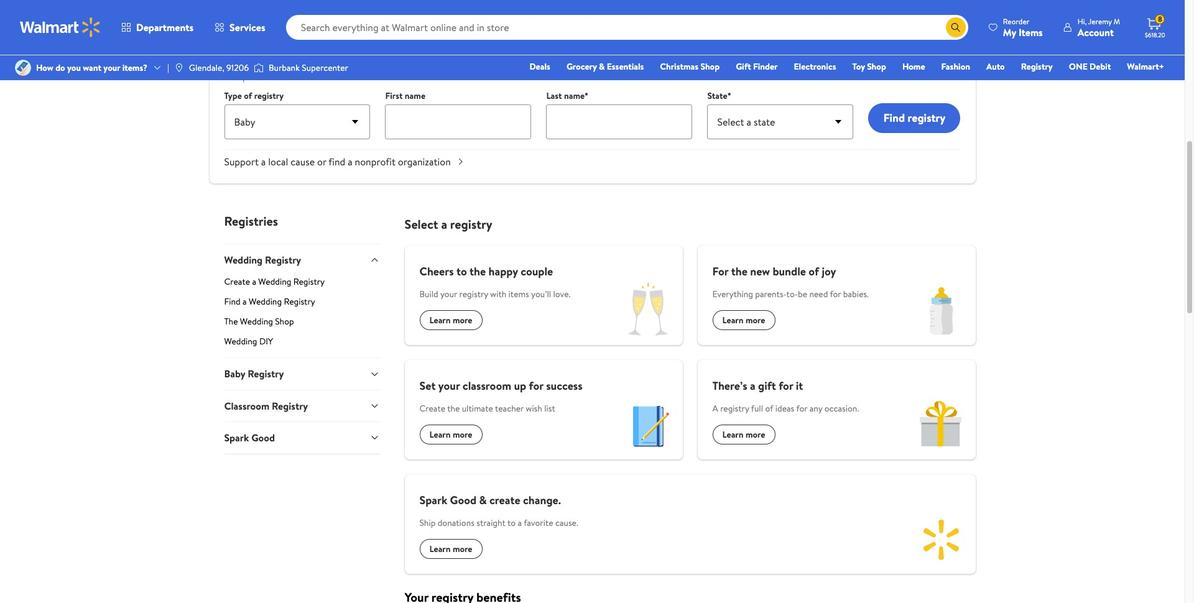 Task type: vqa. For each thing, say whether or not it's contained in the screenshot.


Task type: describe. For each thing, give the bounding box(es) containing it.
christmas shop link
[[655, 60, 725, 73]]

spark good button
[[224, 422, 380, 454]]

learn more for to
[[430, 314, 472, 327]]

you'll
[[531, 288, 551, 300]]

find registry
[[884, 110, 946, 125]]

0 vertical spatial to
[[457, 264, 467, 279]]

last name*
[[546, 90, 589, 102]]

classroom registry button
[[224, 390, 380, 422]]

wedding up the wedding shop
[[249, 296, 282, 308]]

find for wedding
[[224, 296, 241, 308]]

for right up
[[529, 378, 544, 394]]

type
[[224, 90, 242, 102]]

for left it
[[779, 378, 793, 394]]

gift
[[736, 60, 751, 73]]

learn for there's
[[723, 429, 744, 441]]

learn more button for good
[[420, 539, 482, 559]]

learn more for the
[[723, 314, 765, 327]]

bundle
[[773, 264, 806, 279]]

find a wedding registry link
[[224, 296, 380, 313]]

organization
[[398, 155, 451, 169]]

& inside grocery & essentials link
[[599, 60, 605, 73]]

change.
[[523, 493, 561, 508]]

grocery & essentials link
[[561, 60, 650, 73]]

for the new bundle of joy. everything parents-to-be need for babies. learn more image
[[907, 277, 976, 345]]

want
[[83, 62, 101, 74]]

first name
[[385, 90, 426, 102]]

good for spark good & create change.
[[450, 493, 477, 508]]

ship
[[420, 517, 436, 529]]

find a registry * required fields
[[224, 44, 318, 83]]

account
[[1078, 25, 1114, 39]]

any
[[810, 402, 823, 415]]

registry down items
[[1021, 60, 1053, 73]]

First name text field
[[385, 105, 532, 139]]

ship donations straight to a favorite cause.
[[420, 517, 578, 529]]

local
[[268, 155, 288, 169]]

debit
[[1090, 60, 1111, 73]]

for right need
[[830, 288, 841, 300]]

more for to
[[453, 314, 472, 327]]

with
[[490, 288, 507, 300]]

2 horizontal spatial of
[[809, 264, 819, 279]]

to-
[[787, 288, 798, 300]]

0 horizontal spatial &
[[479, 493, 487, 508]]

type of registry
[[224, 90, 284, 102]]

registry link
[[1016, 60, 1059, 73]]

learn more button for your
[[420, 425, 482, 445]]

a for find a registry * required fields
[[257, 44, 264, 65]]

registry right a
[[720, 402, 749, 415]]

registry for build
[[459, 288, 488, 300]]

auto
[[987, 60, 1005, 73]]

walmart+ link
[[1122, 60, 1170, 73]]

your for set
[[438, 378, 460, 394]]

more for a
[[746, 429, 765, 441]]

baby registry button
[[224, 358, 380, 390]]

fashion link
[[936, 60, 976, 73]]

there's a gift for it. a registry full of ideas for any occasion. learn more. image
[[907, 391, 976, 460]]

list
[[544, 402, 555, 415]]

last
[[546, 90, 562, 102]]

1 vertical spatial to
[[508, 517, 516, 529]]

find
[[329, 155, 345, 169]]

walmart+
[[1127, 60, 1165, 73]]

one debit
[[1069, 60, 1111, 73]]

search icon image
[[951, 22, 961, 32]]

the for create the ultimate teacher wish list
[[447, 402, 460, 415]]

electronics link
[[789, 60, 842, 73]]

full
[[751, 402, 763, 415]]

ultimate
[[462, 402, 493, 415]]

learn for spark
[[430, 543, 451, 555]]

8
[[1158, 14, 1163, 24]]

classroom registry
[[224, 399, 308, 413]]

Walmart Site-Wide search field
[[286, 15, 968, 40]]

name*
[[564, 90, 589, 102]]

need
[[810, 288, 828, 300]]

you
[[67, 62, 81, 74]]

registries
[[224, 213, 278, 230]]

 image for burbank supercenter
[[254, 62, 264, 74]]

deals
[[530, 60, 550, 73]]

spark good
[[224, 431, 275, 445]]

baby registry
[[224, 367, 284, 381]]

registry for type
[[254, 90, 284, 102]]

wedding inside dropdown button
[[224, 253, 263, 267]]

more for the
[[746, 314, 765, 327]]

one debit link
[[1064, 60, 1117, 73]]

1 horizontal spatial the
[[470, 264, 486, 279]]

set your classroom up for success
[[420, 378, 583, 394]]

nonprofit
[[355, 155, 396, 169]]

spark for spark good & create change.
[[420, 493, 447, 508]]

for
[[713, 264, 729, 279]]

hi,
[[1078, 16, 1087, 26]]

baby
[[224, 367, 245, 381]]

cheers
[[420, 264, 454, 279]]

burbank supercenter
[[269, 62, 348, 74]]

registry inside 'dropdown button'
[[248, 367, 284, 381]]

grocery & essentials
[[567, 60, 644, 73]]

items
[[509, 288, 529, 300]]

find registry button
[[869, 103, 961, 133]]

christmas shop
[[660, 60, 720, 73]]

classroom
[[224, 399, 269, 413]]

toy shop link
[[847, 60, 892, 73]]

learn for set
[[430, 429, 451, 441]]

straight
[[477, 517, 506, 529]]

a for there's a gift for it
[[750, 378, 756, 394]]

learn more button for to
[[420, 310, 482, 330]]

91206
[[226, 62, 249, 74]]

glendale,
[[189, 62, 224, 74]]

reorder my items
[[1003, 16, 1043, 39]]

gifts for life's big moments. make celebrations special with a walmart registry. create your registry. manage a registry. image
[[454, 0, 976, 24]]

there's
[[713, 378, 748, 394]]

shop for christmas shop
[[701, 60, 720, 73]]



Task type: locate. For each thing, give the bounding box(es) containing it.
or
[[317, 155, 326, 169]]

registry right baby
[[248, 367, 284, 381]]

find
[[224, 44, 253, 65], [884, 110, 905, 125], [224, 296, 241, 308]]

shop up the state*
[[701, 60, 720, 73]]

fashion
[[942, 60, 970, 73]]

set your classroom up for success& create change. create the ultimate teacher wish list. learn more. image
[[614, 391, 683, 460]]

wedding up find a wedding registry
[[258, 276, 291, 288]]

registry inside dropdown button
[[272, 399, 308, 413]]

2 vertical spatial your
[[438, 378, 460, 394]]

be
[[798, 288, 808, 300]]

one
[[1069, 60, 1088, 73]]

2 vertical spatial of
[[765, 402, 774, 415]]

 image
[[254, 62, 264, 74], [174, 63, 184, 73]]

0 vertical spatial good
[[251, 431, 275, 445]]

learn more button down ultimate
[[420, 425, 482, 445]]

items
[[1019, 25, 1043, 39]]

parents-
[[755, 288, 787, 300]]

more down full
[[746, 429, 765, 441]]

find up 'the'
[[224, 296, 241, 308]]

items?
[[122, 62, 147, 74]]

registry down create a wedding registry link
[[284, 296, 315, 308]]

spark inside spark good dropdown button
[[224, 431, 249, 445]]

good down classroom registry
[[251, 431, 275, 445]]

learn down ship
[[430, 543, 451, 555]]

learn more down donations
[[430, 543, 472, 555]]

good inside spark good dropdown button
[[251, 431, 275, 445]]

2 horizontal spatial the
[[731, 264, 748, 279]]

0 horizontal spatial shop
[[275, 316, 294, 328]]

good for spark good
[[251, 431, 275, 445]]

wedding up wedding diy
[[240, 316, 273, 328]]

more down parents-
[[746, 314, 765, 327]]

learn more button
[[420, 310, 482, 330], [713, 310, 775, 330], [420, 425, 482, 445], [713, 425, 775, 445], [420, 539, 482, 559]]

home link
[[897, 60, 931, 73]]

find for registry
[[224, 44, 253, 65]]

joy
[[822, 264, 836, 279]]

teacher
[[495, 402, 524, 415]]

spark up ship
[[420, 493, 447, 508]]

a for create a wedding registry
[[252, 276, 256, 288]]

more down donations
[[453, 543, 472, 555]]

a left favorite
[[518, 517, 522, 529]]

favorite
[[524, 517, 553, 529]]

find down home
[[884, 110, 905, 125]]

learn more button down everything
[[713, 310, 775, 330]]

1 vertical spatial find
[[884, 110, 905, 125]]

toy shop
[[853, 60, 886, 73]]

ideas
[[776, 402, 795, 415]]

registry for find
[[267, 44, 318, 65]]

learn more button down donations
[[420, 539, 482, 559]]

0 horizontal spatial good
[[251, 431, 275, 445]]

essentials
[[607, 60, 644, 73]]

for left 'any'
[[796, 402, 808, 415]]

first
[[385, 90, 403, 102]]

0 vertical spatial of
[[244, 90, 252, 102]]

create for create a wedding registry
[[224, 276, 250, 288]]

a for support a local cause or find a nonprofit organization
[[261, 155, 266, 169]]

electronics
[[794, 60, 836, 73]]

learn more button down full
[[713, 425, 775, 445]]

 image
[[15, 60, 31, 76]]

registry inside find a registry * required fields
[[267, 44, 318, 65]]

reorder
[[1003, 16, 1030, 26]]

1 vertical spatial of
[[809, 264, 819, 279]]

your right want
[[103, 62, 120, 74]]

0 vertical spatial your
[[103, 62, 120, 74]]

1 vertical spatial good
[[450, 493, 477, 508]]

cheers to the happy couple. build your registry with items you'll love. learn more. image
[[614, 277, 683, 345]]

services
[[230, 21, 265, 34]]

a left local
[[261, 155, 266, 169]]

learn more for good
[[430, 543, 472, 555]]

your right set
[[438, 378, 460, 394]]

learn more down ultimate
[[430, 429, 472, 441]]

more for your
[[453, 429, 472, 441]]

of right type
[[244, 90, 252, 102]]

registry up spark good dropdown button
[[272, 399, 308, 413]]

find up required
[[224, 44, 253, 65]]

0 vertical spatial create
[[224, 276, 250, 288]]

 image right |
[[174, 63, 184, 73]]

glendale, 91206
[[189, 62, 249, 74]]

support a local cause or find a nonprofit organization link
[[224, 149, 961, 169]]

shop
[[701, 60, 720, 73], [867, 60, 886, 73], [275, 316, 294, 328]]

learn for for
[[723, 314, 744, 327]]

create
[[224, 276, 250, 288], [420, 402, 445, 415]]

my
[[1003, 25, 1017, 39]]

of right full
[[765, 402, 774, 415]]

spark good & create change. ship donations straight to a favorite cause. learn more. image
[[907, 506, 976, 574]]

learn for cheers
[[430, 314, 451, 327]]

a for select a registry
[[441, 216, 447, 233]]

a left gift
[[750, 378, 756, 394]]

learn down build
[[430, 314, 451, 327]]

spark for spark good
[[224, 431, 249, 445]]

learn down everything
[[723, 314, 744, 327]]

happy
[[489, 264, 518, 279]]

find a wedding registry
[[224, 296, 315, 308]]

wedding registry
[[224, 253, 301, 267]]

wedding diy link
[[224, 336, 380, 358]]

shop down find a wedding registry link
[[275, 316, 294, 328]]

Search search field
[[286, 15, 968, 40]]

create
[[490, 493, 520, 508]]

0 horizontal spatial to
[[457, 264, 467, 279]]

registry down fields
[[254, 90, 284, 102]]

spark good & create change.
[[420, 493, 561, 508]]

2 vertical spatial find
[[224, 296, 241, 308]]

registry inside dropdown button
[[265, 253, 301, 267]]

learn more for a
[[723, 429, 765, 441]]

do
[[55, 62, 65, 74]]

a right find
[[348, 155, 353, 169]]

build your registry with items you'll love.
[[420, 288, 571, 300]]

learn more down build
[[430, 314, 472, 327]]

registry up 'cheers to the happy couple'
[[450, 216, 492, 233]]

learn more down everything
[[723, 314, 765, 327]]

0 horizontal spatial create
[[224, 276, 250, 288]]

create for create the ultimate teacher wish list
[[420, 402, 445, 415]]

8 $618.20
[[1145, 14, 1166, 39]]

spark down classroom
[[224, 431, 249, 445]]

create down set
[[420, 402, 445, 415]]

a right select
[[441, 216, 447, 233]]

your right build
[[440, 288, 457, 300]]

home
[[903, 60, 925, 73]]

*
[[224, 71, 228, 83]]

walmart image
[[20, 17, 101, 37]]

for the new bundle of joy
[[713, 264, 836, 279]]

0 horizontal spatial of
[[244, 90, 252, 102]]

wedding down 'the'
[[224, 336, 257, 348]]

registry inside button
[[908, 110, 946, 125]]

departments button
[[111, 12, 204, 42]]

more
[[453, 314, 472, 327], [746, 314, 765, 327], [453, 429, 472, 441], [746, 429, 765, 441], [453, 543, 472, 555]]

registry down home
[[908, 110, 946, 125]]

0 horizontal spatial the
[[447, 402, 460, 415]]

the left happy
[[470, 264, 486, 279]]

1 horizontal spatial spark
[[420, 493, 447, 508]]

 image for glendale, 91206
[[174, 63, 184, 73]]

more down ultimate
[[453, 429, 472, 441]]

departments
[[136, 21, 194, 34]]

registry
[[267, 44, 318, 65], [254, 90, 284, 102], [908, 110, 946, 125], [450, 216, 492, 233], [459, 288, 488, 300], [720, 402, 749, 415]]

learn more button for the
[[713, 310, 775, 330]]

learn more button for a
[[713, 425, 775, 445]]

registry up create a wedding registry
[[265, 253, 301, 267]]

learn down set
[[430, 429, 451, 441]]

registry for select
[[450, 216, 492, 233]]

more down build your registry with items you'll love.
[[453, 314, 472, 327]]

new
[[750, 264, 770, 279]]

finder
[[753, 60, 778, 73]]

cause
[[291, 155, 315, 169]]

& left create
[[479, 493, 487, 508]]

a up required
[[257, 44, 264, 65]]

up
[[514, 378, 526, 394]]

0 vertical spatial spark
[[224, 431, 249, 445]]

to
[[457, 264, 467, 279], [508, 517, 516, 529]]

hi, jeremy m account
[[1078, 16, 1120, 39]]

more for good
[[453, 543, 472, 555]]

shop inside "link"
[[701, 60, 720, 73]]

it
[[796, 378, 803, 394]]

a for find a wedding registry
[[243, 296, 247, 308]]

a down "wedding registry"
[[252, 276, 256, 288]]

1 horizontal spatial shop
[[701, 60, 720, 73]]

the wedding shop link
[[224, 316, 380, 333]]

shop for toy shop
[[867, 60, 886, 73]]

everything parents-to-be need for babies.
[[713, 288, 869, 300]]

create down "wedding registry"
[[224, 276, 250, 288]]

occasion.
[[825, 402, 859, 415]]

a inside find a registry * required fields
[[257, 44, 264, 65]]

learn more for your
[[430, 429, 472, 441]]

find inside button
[[884, 110, 905, 125]]

select a registry
[[405, 216, 492, 233]]

&
[[599, 60, 605, 73], [479, 493, 487, 508]]

gift
[[758, 378, 776, 394]]

1 vertical spatial &
[[479, 493, 487, 508]]

of left "joy"
[[809, 264, 819, 279]]

name
[[405, 90, 426, 102]]

set
[[420, 378, 436, 394]]

create a wedding registry link
[[224, 276, 380, 293]]

jeremy
[[1089, 16, 1112, 26]]

0 horizontal spatial  image
[[174, 63, 184, 73]]

love.
[[553, 288, 571, 300]]

learn down the there's in the right bottom of the page
[[723, 429, 744, 441]]

0 horizontal spatial spark
[[224, 431, 249, 445]]

the left ultimate
[[447, 402, 460, 415]]

learn more down full
[[723, 429, 765, 441]]

how do you want your items?
[[36, 62, 147, 74]]

0 vertical spatial &
[[599, 60, 605, 73]]

to right straight
[[508, 517, 516, 529]]

learn more button down build
[[420, 310, 482, 330]]

|
[[167, 62, 169, 74]]

1 horizontal spatial  image
[[254, 62, 264, 74]]

everything
[[713, 288, 753, 300]]

& right grocery
[[599, 60, 605, 73]]

classroom
[[463, 378, 511, 394]]

for
[[830, 288, 841, 300], [529, 378, 544, 394], [779, 378, 793, 394], [796, 402, 808, 415]]

registry up find a wedding registry link
[[293, 276, 325, 288]]

registry up fields
[[267, 44, 318, 65]]

1 horizontal spatial good
[[450, 493, 477, 508]]

wedding up create a wedding registry
[[224, 253, 263, 267]]

how
[[36, 62, 53, 74]]

babies.
[[843, 288, 869, 300]]

the for for the new bundle of joy
[[731, 264, 748, 279]]

diy
[[259, 336, 273, 348]]

a
[[713, 402, 718, 415]]

shop inside 'link'
[[867, 60, 886, 73]]

registry left with
[[459, 288, 488, 300]]

 image left fields
[[254, 62, 264, 74]]

1 vertical spatial create
[[420, 402, 445, 415]]

grocery
[[567, 60, 597, 73]]

2 horizontal spatial shop
[[867, 60, 886, 73]]

a up the wedding shop
[[243, 296, 247, 308]]

wedding diy
[[224, 336, 273, 348]]

0 vertical spatial find
[[224, 44, 253, 65]]

$618.20
[[1145, 30, 1166, 39]]

1 horizontal spatial of
[[765, 402, 774, 415]]

good
[[251, 431, 275, 445], [450, 493, 477, 508]]

donations
[[438, 517, 475, 529]]

your for build
[[440, 288, 457, 300]]

1 horizontal spatial to
[[508, 517, 516, 529]]

find inside find a registry * required fields
[[224, 44, 253, 65]]

Last name* text field
[[546, 105, 693, 139]]

1 vertical spatial your
[[440, 288, 457, 300]]

1 horizontal spatial create
[[420, 402, 445, 415]]

good up donations
[[450, 493, 477, 508]]

to right cheers
[[457, 264, 467, 279]]

cause.
[[556, 517, 578, 529]]

the right for
[[731, 264, 748, 279]]

1 horizontal spatial &
[[599, 60, 605, 73]]

shop right toy
[[867, 60, 886, 73]]

burbank
[[269, 62, 300, 74]]

1 vertical spatial spark
[[420, 493, 447, 508]]



